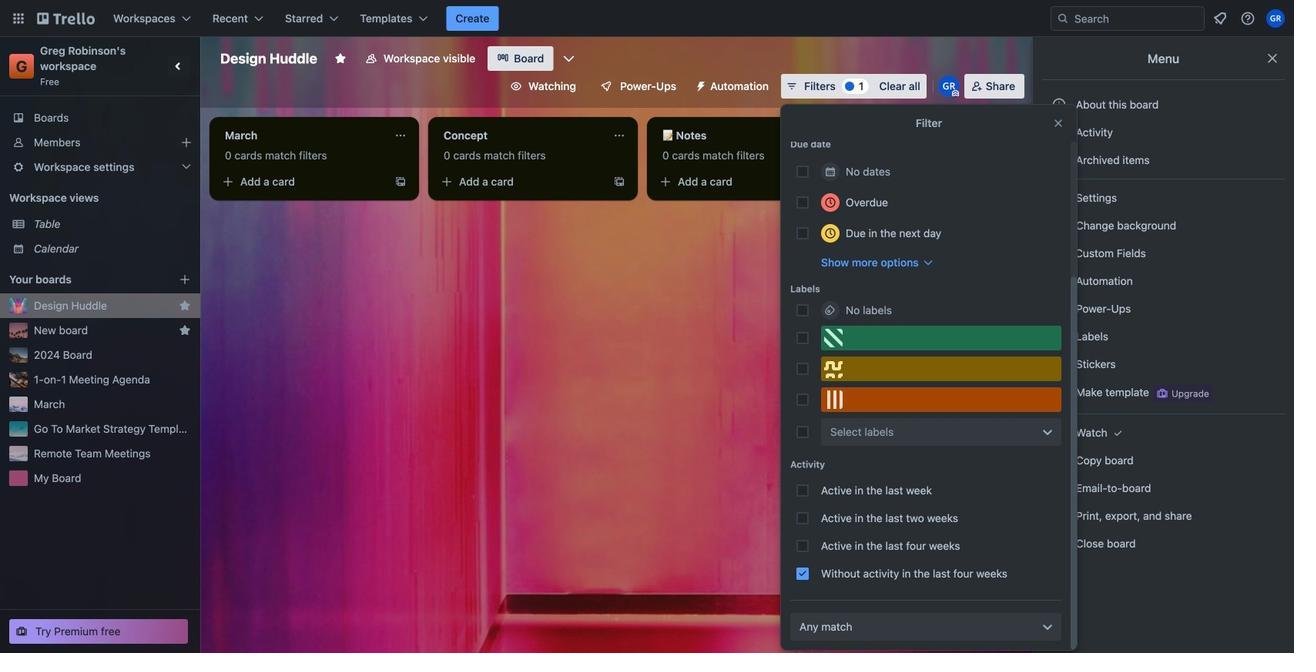 Task type: vqa. For each thing, say whether or not it's contained in the screenshot.
right James Peterson (jamespeterson93) image
no



Task type: locate. For each thing, give the bounding box(es) containing it.
starred icon image
[[179, 300, 191, 312], [179, 324, 191, 337]]

primary element
[[0, 0, 1295, 37]]

1 create from template… image from the left
[[395, 176, 407, 188]]

1 vertical spatial greg robinson (gregrobinson96) image
[[938, 76, 960, 97]]

0 horizontal spatial create from template… image
[[395, 176, 407, 188]]

1 horizontal spatial greg robinson (gregrobinson96) image
[[1267, 9, 1285, 28]]

open information menu image
[[1241, 11, 1256, 26]]

0 vertical spatial starred icon image
[[179, 300, 191, 312]]

Board name text field
[[213, 46, 325, 71]]

this member is an admin of this board. image
[[952, 90, 959, 97]]

None text field
[[216, 123, 388, 148], [653, 123, 826, 148], [216, 123, 388, 148], [653, 123, 826, 148]]

search image
[[1057, 12, 1070, 25]]

greg robinson (gregrobinson96) image
[[1267, 9, 1285, 28], [938, 76, 960, 97]]

create from template… image
[[395, 176, 407, 188], [613, 176, 626, 188]]

2 starred icon image from the top
[[179, 324, 191, 337]]

sm image
[[1052, 153, 1067, 168], [1052, 190, 1067, 206], [1052, 274, 1067, 289], [1052, 385, 1067, 400], [1052, 425, 1067, 441], [1111, 425, 1126, 441], [1052, 453, 1067, 469], [1052, 481, 1067, 496]]

1 vertical spatial starred icon image
[[179, 324, 191, 337]]

close popover image
[[1053, 117, 1065, 129]]

0 horizontal spatial greg robinson (gregrobinson96) image
[[938, 76, 960, 97]]

sm image
[[689, 74, 711, 96], [1052, 125, 1067, 140], [1052, 301, 1067, 317], [1052, 329, 1067, 344], [1052, 357, 1067, 372], [1052, 509, 1067, 524], [1052, 536, 1067, 552]]

1 starred icon image from the top
[[179, 300, 191, 312]]

your boards with 8 items element
[[9, 270, 156, 289]]

color: yellow, title: none element
[[821, 357, 1062, 381]]

1 horizontal spatial create from template… image
[[613, 176, 626, 188]]



Task type: describe. For each thing, give the bounding box(es) containing it.
color: green, title: none element
[[821, 326, 1062, 351]]

create from template… image
[[832, 176, 845, 188]]

add board image
[[179, 274, 191, 286]]

color: orange, title: none element
[[821, 388, 1062, 412]]

back to home image
[[37, 6, 95, 31]]

customize views image
[[561, 51, 577, 66]]

Search field
[[1070, 8, 1204, 29]]

2 create from template… image from the left
[[613, 176, 626, 188]]

0 notifications image
[[1211, 9, 1230, 28]]

0 vertical spatial greg robinson (gregrobinson96) image
[[1267, 9, 1285, 28]]

star or unstar board image
[[334, 52, 347, 65]]

workspace navigation collapse icon image
[[168, 55, 190, 77]]



